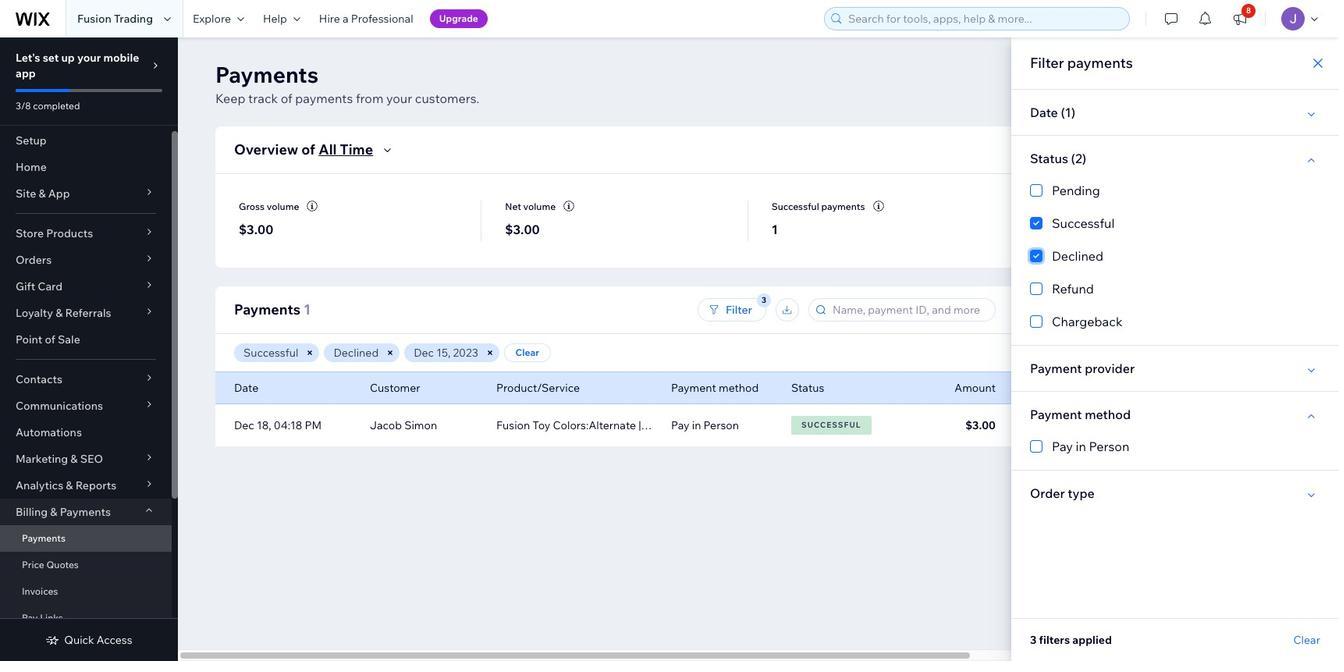 Task type: describe. For each thing, give the bounding box(es) containing it.
links
[[40, 612, 63, 624]]

& for site
[[39, 187, 46, 201]]

payments for payments 1
[[234, 300, 300, 318]]

status (2)
[[1030, 151, 1087, 166]]

successful payments
[[772, 200, 865, 212]]

0 horizontal spatial in
[[692, 418, 701, 432]]

quick
[[64, 633, 94, 647]]

all time
[[319, 140, 373, 158]]

Declined checkbox
[[1030, 247, 1321, 265]]

home link
[[0, 154, 172, 180]]

track
[[248, 91, 278, 106]]

fusion toy colors:alternate | text field???:yes | another field:
[[496, 418, 805, 432]]

refund
[[1052, 281, 1094, 297]]

applied
[[1073, 633, 1112, 647]]

of for point of sale
[[45, 332, 55, 347]]

marketing & seo
[[16, 452, 103, 466]]

date (1)
[[1030, 105, 1076, 120]]

site & app
[[16, 187, 70, 201]]

1 horizontal spatial clear button
[[1294, 633, 1321, 647]]

8
[[1246, 5, 1251, 16]]

jacob
[[370, 418, 402, 432]]

gift card button
[[0, 273, 172, 300]]

0 vertical spatial payment
[[1030, 361, 1082, 376]]

dec for dec 15, 2023
[[414, 346, 434, 360]]

point of sale
[[16, 332, 80, 347]]

0 horizontal spatial method
[[719, 381, 759, 395]]

payments for payments keep track of payments from your customers.
[[215, 61, 319, 88]]

Refund checkbox
[[1030, 279, 1321, 298]]

dec 18, 04:18 pm
[[234, 418, 322, 432]]

quick access
[[64, 633, 132, 647]]

payments keep track of payments from your customers.
[[215, 61, 480, 106]]

04:18
[[274, 418, 302, 432]]

billing & payments
[[16, 505, 111, 519]]

setup link
[[0, 127, 172, 154]]

fusion for fusion toy colors:alternate | text field???:yes | another field:
[[496, 418, 530, 432]]

net volume
[[505, 200, 556, 212]]

from
[[356, 91, 383, 106]]

hire
[[319, 12, 340, 26]]

& for marketing
[[70, 452, 78, 466]]

0 vertical spatial payment method
[[671, 381, 759, 395]]

time
[[340, 140, 373, 158]]

explore
[[193, 12, 231, 26]]

status for status (2)
[[1030, 151, 1068, 166]]

2023
[[453, 346, 478, 360]]

& for billing
[[50, 505, 57, 519]]

text
[[644, 418, 665, 432]]

billing & payments button
[[0, 499, 172, 525]]

2 | from the left
[[731, 418, 733, 432]]

analytics
[[16, 478, 63, 492]]

Chargeback checkbox
[[1030, 312, 1321, 331]]

pay links link
[[0, 605, 172, 631]]

3/8 completed
[[16, 100, 80, 112]]

set
[[43, 51, 59, 65]]

(1)
[[1061, 105, 1076, 120]]

pm
[[305, 418, 322, 432]]

sale
[[58, 332, 80, 347]]

$3.00 for gross
[[239, 222, 273, 237]]

billing
[[16, 505, 48, 519]]

setup
[[16, 133, 47, 148]]

another
[[736, 418, 777, 432]]

of for overview of
[[301, 140, 315, 158]]

dec for dec 18, 04:18 pm
[[234, 418, 254, 432]]

Pending checkbox
[[1030, 181, 1321, 200]]

price
[[22, 559, 44, 571]]

payments 1
[[234, 300, 311, 318]]

2 horizontal spatial $3.00
[[966, 418, 996, 432]]

1 vertical spatial method
[[1085, 407, 1131, 422]]

automations link
[[0, 419, 172, 446]]

1 | from the left
[[639, 418, 641, 432]]

up
[[61, 51, 75, 65]]

0 horizontal spatial pay in person
[[671, 418, 739, 432]]

customers.
[[415, 91, 480, 106]]

Name, payment ID, and more field
[[828, 299, 990, 321]]

in inside option
[[1076, 439, 1086, 454]]

analytics & reports
[[16, 478, 116, 492]]

1 vertical spatial 1
[[304, 300, 311, 318]]

help button
[[254, 0, 310, 37]]

volume for net volume
[[523, 200, 556, 212]]

store
[[16, 226, 44, 240]]

date for date
[[234, 381, 259, 395]]

app
[[16, 66, 36, 80]]

orders button
[[0, 247, 172, 273]]

help
[[263, 12, 287, 26]]

(2)
[[1071, 151, 1087, 166]]

marketing
[[16, 452, 68, 466]]

filter payments
[[1030, 54, 1133, 72]]

orders
[[16, 253, 52, 267]]

provider
[[1085, 361, 1135, 376]]

toy
[[533, 418, 551, 432]]

1 vertical spatial payment
[[671, 381, 716, 395]]

payments inside the payments keep track of payments from your customers.
[[295, 91, 353, 106]]

access
[[97, 633, 132, 647]]

loyalty & referrals button
[[0, 300, 172, 326]]

gift card
[[16, 279, 63, 293]]

reports
[[75, 478, 116, 492]]

1 horizontal spatial clear
[[1294, 633, 1321, 647]]

filter button
[[698, 298, 766, 322]]

seo
[[80, 452, 103, 466]]

3 filters applied
[[1030, 633, 1112, 647]]

gift
[[16, 279, 35, 293]]

3/8
[[16, 100, 31, 112]]

keep
[[215, 91, 245, 106]]

professional
[[351, 12, 413, 26]]



Task type: vqa. For each thing, say whether or not it's contained in the screenshot.
Filter for Filter
yes



Task type: locate. For each thing, give the bounding box(es) containing it.
quick access button
[[46, 633, 132, 647]]

let's
[[16, 51, 40, 65]]

2 horizontal spatial of
[[301, 140, 315, 158]]

1 vertical spatial dec
[[234, 418, 254, 432]]

0 horizontal spatial clear
[[516, 347, 539, 358]]

& for analytics
[[66, 478, 73, 492]]

of inside the payments keep track of payments from your customers.
[[281, 91, 292, 106]]

2 vertical spatial payment
[[1030, 407, 1082, 422]]

0 horizontal spatial fusion
[[77, 12, 111, 26]]

method
[[719, 381, 759, 395], [1085, 407, 1131, 422]]

0 vertical spatial your
[[77, 51, 101, 65]]

field???:yes
[[667, 418, 728, 432]]

upgrade button
[[430, 9, 488, 28]]

payments for payments
[[22, 532, 66, 544]]

your right from
[[386, 91, 412, 106]]

& left seo
[[70, 452, 78, 466]]

1 horizontal spatial 1
[[772, 222, 778, 237]]

price quotes link
[[0, 552, 172, 578]]

date up "18,"
[[234, 381, 259, 395]]

in
[[692, 418, 701, 432], [1076, 439, 1086, 454]]

Successful checkbox
[[1030, 214, 1321, 233]]

overview of
[[234, 140, 315, 158]]

0 vertical spatial person
[[704, 418, 739, 432]]

completed
[[33, 100, 80, 112]]

declined
[[1052, 248, 1104, 264], [334, 346, 379, 360]]

overview
[[234, 140, 298, 158]]

pay inside sidebar element
[[22, 612, 38, 624]]

1 vertical spatial status
[[791, 381, 824, 395]]

store products button
[[0, 220, 172, 247]]

in up type
[[1076, 439, 1086, 454]]

volume
[[267, 200, 299, 212], [523, 200, 556, 212]]

1 horizontal spatial person
[[1089, 439, 1130, 454]]

status for status
[[791, 381, 824, 395]]

order type
[[1030, 485, 1095, 501]]

0 horizontal spatial payment method
[[671, 381, 759, 395]]

pending
[[1052, 183, 1100, 198]]

status up field:
[[791, 381, 824, 395]]

1 vertical spatial in
[[1076, 439, 1086, 454]]

2 horizontal spatial payments
[[1067, 54, 1133, 72]]

1 horizontal spatial payment method
[[1030, 407, 1131, 422]]

pay links
[[22, 612, 63, 624]]

dec 15, 2023
[[414, 346, 478, 360]]

2 vertical spatial payments
[[821, 200, 865, 212]]

fusion for fusion trading
[[77, 12, 111, 26]]

communications
[[16, 399, 103, 413]]

payment left provider at the bottom right of page
[[1030, 361, 1082, 376]]

payment down payment provider
[[1030, 407, 1082, 422]]

0 horizontal spatial declined
[[334, 346, 379, 360]]

your inside let's set up your mobile app
[[77, 51, 101, 65]]

2 volume from the left
[[523, 200, 556, 212]]

card
[[38, 279, 63, 293]]

fusion trading
[[77, 12, 153, 26]]

person right text
[[704, 418, 739, 432]]

status
[[1030, 151, 1068, 166], [791, 381, 824, 395]]

method down provider at the bottom right of page
[[1085, 407, 1131, 422]]

1 horizontal spatial filter
[[1030, 54, 1064, 72]]

1 vertical spatial person
[[1089, 439, 1130, 454]]

simon
[[404, 418, 437, 432]]

1 horizontal spatial dec
[[414, 346, 434, 360]]

app
[[48, 187, 70, 201]]

filter
[[1030, 54, 1064, 72], [726, 303, 752, 317]]

1 horizontal spatial pay
[[671, 418, 690, 432]]

0 vertical spatial in
[[692, 418, 701, 432]]

in right text
[[692, 418, 701, 432]]

person inside option
[[1089, 439, 1130, 454]]

& inside dropdown button
[[66, 478, 73, 492]]

payment method down payment provider
[[1030, 407, 1131, 422]]

clear
[[516, 347, 539, 358], [1294, 633, 1321, 647]]

of right track at the left of the page
[[281, 91, 292, 106]]

payments for successful payments
[[821, 200, 865, 212]]

& right site
[[39, 187, 46, 201]]

1 horizontal spatial volume
[[523, 200, 556, 212]]

home
[[16, 160, 47, 174]]

filters
[[1039, 633, 1070, 647]]

15,
[[436, 346, 451, 360]]

1 vertical spatial declined
[[334, 346, 379, 360]]

type
[[1068, 485, 1095, 501]]

1 horizontal spatial fusion
[[496, 418, 530, 432]]

fusion left trading at the top of page
[[77, 12, 111, 26]]

pay in person right text
[[671, 418, 739, 432]]

price quotes
[[22, 559, 79, 571]]

volume for gross volume
[[267, 200, 299, 212]]

$3.00 down gross on the top left of page
[[239, 222, 273, 237]]

net
[[505, 200, 521, 212]]

0 vertical spatial pay in person
[[671, 418, 739, 432]]

declined inside option
[[1052, 248, 1104, 264]]

your right the up
[[77, 51, 101, 65]]

| left text
[[639, 418, 641, 432]]

3
[[1030, 633, 1037, 647]]

field:
[[780, 418, 805, 432]]

person up type
[[1089, 439, 1130, 454]]

2 horizontal spatial pay
[[1052, 439, 1073, 454]]

0 horizontal spatial $3.00
[[239, 222, 273, 237]]

1 vertical spatial of
[[301, 140, 315, 158]]

1 vertical spatial filter
[[726, 303, 752, 317]]

volume right 'net' in the left of the page
[[523, 200, 556, 212]]

0 horizontal spatial 1
[[304, 300, 311, 318]]

all
[[319, 140, 337, 158]]

$3.00 down amount
[[966, 418, 996, 432]]

& right billing
[[50, 505, 57, 519]]

date for date (1)
[[1030, 105, 1058, 120]]

0 vertical spatial 1
[[772, 222, 778, 237]]

| left another
[[731, 418, 733, 432]]

1 horizontal spatial method
[[1085, 407, 1131, 422]]

payments inside payments link
[[22, 532, 66, 544]]

invoices
[[22, 585, 58, 597]]

pay inside option
[[1052, 439, 1073, 454]]

quotes
[[46, 559, 79, 571]]

successful inside checkbox
[[1052, 215, 1115, 231]]

Pay in Person checkbox
[[1030, 437, 1321, 456]]

mobile
[[103, 51, 139, 65]]

colors:alternate
[[553, 418, 636, 432]]

& left the reports
[[66, 478, 73, 492]]

0 horizontal spatial clear button
[[504, 343, 551, 362]]

payments inside the payments keep track of payments from your customers.
[[215, 61, 319, 88]]

1 horizontal spatial payments
[[821, 200, 865, 212]]

1 horizontal spatial pay in person
[[1052, 439, 1130, 454]]

dec left 15,
[[414, 346, 434, 360]]

$3.00 for net
[[505, 222, 540, 237]]

0 vertical spatial filter
[[1030, 54, 1064, 72]]

1 horizontal spatial in
[[1076, 439, 1086, 454]]

method up another
[[719, 381, 759, 395]]

1 vertical spatial pay
[[1052, 439, 1073, 454]]

1 vertical spatial clear
[[1294, 633, 1321, 647]]

payment up field???:yes
[[671, 381, 716, 395]]

fusion left the toy
[[496, 418, 530, 432]]

declined up refund
[[1052, 248, 1104, 264]]

0 horizontal spatial volume
[[267, 200, 299, 212]]

0 vertical spatial date
[[1030, 105, 1058, 120]]

pay up order type
[[1052, 439, 1073, 454]]

declined up customer
[[334, 346, 379, 360]]

date left (1)
[[1030, 105, 1058, 120]]

1 vertical spatial payment method
[[1030, 407, 1131, 422]]

1 volume from the left
[[267, 200, 299, 212]]

0 horizontal spatial of
[[45, 332, 55, 347]]

pay right text
[[671, 418, 690, 432]]

payment method up field???:yes
[[671, 381, 759, 395]]

$3.00 down net volume
[[505, 222, 540, 237]]

filter inside button
[[726, 303, 752, 317]]

of left all on the left of the page
[[301, 140, 315, 158]]

volume right gross on the top left of page
[[267, 200, 299, 212]]

1 horizontal spatial declined
[[1052, 248, 1104, 264]]

Search for tools, apps, help & more... field
[[844, 8, 1125, 30]]

0 vertical spatial of
[[281, 91, 292, 106]]

payments inside billing & payments popup button
[[60, 505, 111, 519]]

loyalty
[[16, 306, 53, 320]]

0 horizontal spatial person
[[704, 418, 739, 432]]

amount
[[955, 381, 996, 395]]

0 horizontal spatial |
[[639, 418, 641, 432]]

pay
[[671, 418, 690, 432], [1052, 439, 1073, 454], [22, 612, 38, 624]]

site
[[16, 187, 36, 201]]

0 horizontal spatial status
[[791, 381, 824, 395]]

sidebar element
[[0, 37, 178, 661]]

1 vertical spatial your
[[386, 91, 412, 106]]

dec left "18,"
[[234, 418, 254, 432]]

referrals
[[65, 306, 111, 320]]

& right loyalty
[[56, 306, 63, 320]]

payments for filter payments
[[1067, 54, 1133, 72]]

0 horizontal spatial payments
[[295, 91, 353, 106]]

payment provider
[[1030, 361, 1135, 376]]

0 horizontal spatial your
[[77, 51, 101, 65]]

a
[[343, 12, 349, 26]]

clear button
[[504, 343, 551, 362], [1294, 633, 1321, 647]]

point
[[16, 332, 42, 347]]

gross volume
[[239, 200, 299, 212]]

filter for filter
[[726, 303, 752, 317]]

1 vertical spatial date
[[234, 381, 259, 395]]

$3.00
[[239, 222, 273, 237], [505, 222, 540, 237], [966, 418, 996, 432]]

payment method
[[671, 381, 759, 395], [1030, 407, 1131, 422]]

of left "sale"
[[45, 332, 55, 347]]

analytics & reports button
[[0, 472, 172, 499]]

|
[[639, 418, 641, 432], [731, 418, 733, 432]]

2 vertical spatial of
[[45, 332, 55, 347]]

1 horizontal spatial status
[[1030, 151, 1068, 166]]

0 horizontal spatial dec
[[234, 418, 254, 432]]

0 horizontal spatial filter
[[726, 303, 752, 317]]

2 vertical spatial pay
[[22, 612, 38, 624]]

1 vertical spatial clear button
[[1294, 633, 1321, 647]]

pay in person up type
[[1052, 439, 1130, 454]]

0 horizontal spatial pay
[[22, 612, 38, 624]]

hire a professional
[[319, 12, 413, 26]]

1 vertical spatial pay in person
[[1052, 439, 1130, 454]]

0 vertical spatial dec
[[414, 346, 434, 360]]

0 vertical spatial fusion
[[77, 12, 111, 26]]

point of sale link
[[0, 326, 172, 353]]

contacts
[[16, 372, 62, 386]]

order
[[1030, 485, 1065, 501]]

pay in person
[[671, 418, 739, 432], [1052, 439, 1130, 454]]

pay left links
[[22, 612, 38, 624]]

& inside dropdown button
[[70, 452, 78, 466]]

1 horizontal spatial date
[[1030, 105, 1058, 120]]

& inside popup button
[[50, 505, 57, 519]]

0 vertical spatial status
[[1030, 151, 1068, 166]]

0 horizontal spatial date
[[234, 381, 259, 395]]

person
[[704, 418, 739, 432], [1089, 439, 1130, 454]]

1 horizontal spatial of
[[281, 91, 292, 106]]

dec
[[414, 346, 434, 360], [234, 418, 254, 432]]

1 vertical spatial fusion
[[496, 418, 530, 432]]

1 vertical spatial payments
[[295, 91, 353, 106]]

0 vertical spatial payments
[[1067, 54, 1133, 72]]

0 vertical spatial method
[[719, 381, 759, 395]]

&
[[39, 187, 46, 201], [56, 306, 63, 320], [70, 452, 78, 466], [66, 478, 73, 492], [50, 505, 57, 519]]

site & app button
[[0, 180, 172, 207]]

trading
[[114, 12, 153, 26]]

1 horizontal spatial |
[[731, 418, 733, 432]]

all time button
[[319, 140, 397, 159]]

1 horizontal spatial $3.00
[[505, 222, 540, 237]]

0 vertical spatial clear
[[516, 347, 539, 358]]

filter for filter payments
[[1030, 54, 1064, 72]]

marketing & seo button
[[0, 446, 172, 472]]

& for loyalty
[[56, 306, 63, 320]]

communications button
[[0, 393, 172, 419]]

1 horizontal spatial your
[[386, 91, 412, 106]]

0 vertical spatial clear button
[[504, 343, 551, 362]]

0 vertical spatial pay
[[671, 418, 690, 432]]

pay in person inside option
[[1052, 439, 1130, 454]]

your inside the payments keep track of payments from your customers.
[[386, 91, 412, 106]]

of inside point of sale 'link'
[[45, 332, 55, 347]]

0 vertical spatial declined
[[1052, 248, 1104, 264]]

status left (2)
[[1030, 151, 1068, 166]]



